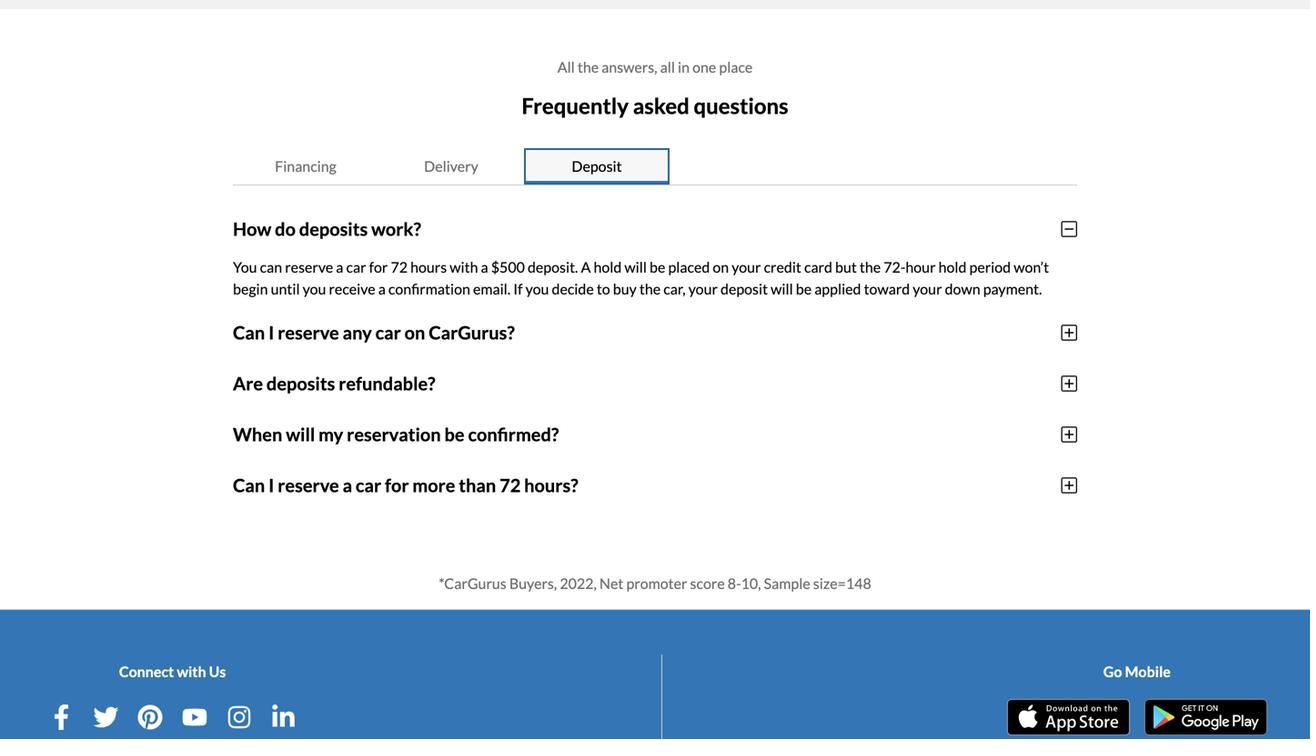 Task type: describe. For each thing, give the bounding box(es) containing it.
car for 72
[[346, 258, 366, 276]]

72 inside can i reserve a car for more than 72 hours? dropdown button
[[500, 475, 521, 497]]

delivery
[[424, 157, 478, 175]]

us
[[209, 663, 226, 681]]

payment.
[[983, 280, 1042, 298]]

facebook image
[[49, 705, 74, 730]]

reservation
[[347, 424, 441, 446]]

deposit tab
[[524, 148, 670, 185]]

be inside dropdown button
[[445, 424, 465, 446]]

pinterest image
[[138, 705, 163, 730]]

you can reserve a car for 72 hours with a $500 deposit. a hold will be placed on your credit card but the 72-hour hold period won't begin until you receive a confirmation email. if you decide to buy the car, your deposit will be applied toward your down payment.
[[233, 258, 1049, 298]]

minus square image
[[1061, 220, 1077, 238]]

1 vertical spatial the
[[860, 258, 881, 276]]

in
[[678, 58, 690, 76]]

questions
[[694, 93, 789, 119]]

0 horizontal spatial your
[[689, 280, 718, 298]]

net
[[600, 575, 624, 593]]

place
[[719, 58, 753, 76]]

10,
[[741, 575, 761, 593]]

are
[[233, 373, 263, 395]]

asked
[[633, 93, 690, 119]]

how do deposits work?
[[233, 218, 421, 240]]

financing tab
[[233, 148, 379, 185]]

but
[[835, 258, 857, 276]]

delivery tab
[[379, 148, 524, 185]]

hours
[[410, 258, 447, 276]]

youtube image
[[182, 705, 207, 730]]

2 hold from the left
[[939, 258, 967, 276]]

on inside can i reserve any car on cargurus? dropdown button
[[405, 322, 425, 344]]

applied
[[815, 280, 861, 298]]

get it on google play image
[[1145, 700, 1267, 736]]

*cargurus
[[439, 575, 507, 593]]

download on the app store image
[[1007, 700, 1130, 736]]

until
[[271, 280, 300, 298]]

1 horizontal spatial will
[[625, 258, 647, 276]]

for for 72
[[369, 258, 388, 276]]

a inside dropdown button
[[343, 475, 352, 497]]

mobile
[[1125, 663, 1171, 681]]

linkedin image
[[271, 705, 296, 730]]

deposit
[[721, 280, 768, 298]]

more
[[413, 475, 455, 497]]

1 horizontal spatial the
[[640, 280, 661, 298]]

than
[[459, 475, 496, 497]]

2022,
[[560, 575, 597, 593]]

a right the receive at the left top
[[378, 280, 386, 298]]

are deposits refundable? button
[[233, 358, 1077, 409]]

credit
[[764, 258, 802, 276]]

$500
[[491, 258, 525, 276]]

will inside dropdown button
[[286, 424, 315, 446]]

decide
[[552, 280, 594, 298]]

all
[[660, 58, 675, 76]]

reserve for you can reserve a car for 72 hours with a $500 deposit. a hold will be placed on your credit card but the 72-hour hold period won't begin until you receive a confirmation email. if you decide to buy the car, your deposit will be applied toward your down payment.
[[285, 258, 333, 276]]

can i reserve a car for more than 72 hours?
[[233, 475, 578, 497]]

hours?
[[524, 475, 578, 497]]

can for can i reserve a car for more than 72 hours?
[[233, 475, 265, 497]]

connect with us
[[119, 663, 226, 681]]

go mobile
[[1104, 663, 1171, 681]]

sample
[[764, 575, 810, 593]]

0 vertical spatial be
[[650, 258, 666, 276]]

you
[[233, 258, 257, 276]]

all the answers, all in one place
[[558, 58, 753, 76]]

down
[[945, 280, 981, 298]]

when will my reservation be confirmed?
[[233, 424, 559, 446]]

1 vertical spatial will
[[771, 280, 793, 298]]



Task type: vqa. For each thing, say whether or not it's contained in the screenshot.
Reservation
yes



Task type: locate. For each thing, give the bounding box(es) containing it.
for for more
[[385, 475, 409, 497]]

will up buy
[[625, 258, 647, 276]]

email.
[[473, 280, 511, 298]]

hour
[[906, 258, 936, 276]]

when
[[233, 424, 282, 446]]

connect
[[119, 663, 174, 681]]

your up deposit
[[732, 258, 761, 276]]

any
[[343, 322, 372, 344]]

plus square image
[[1061, 375, 1077, 393]]

the left car, in the right of the page
[[640, 280, 661, 298]]

for left the 'more'
[[385, 475, 409, 497]]

deposits inside are deposits refundable? dropdown button
[[267, 373, 335, 395]]

on inside you can reserve a car for 72 hours with a $500 deposit. a hold will be placed on your credit card but the 72-hour hold period won't begin until you receive a confirmation email. if you decide to buy the car, your deposit will be applied toward your down payment.
[[713, 258, 729, 276]]

0 horizontal spatial on
[[405, 322, 425, 344]]

when will my reservation be confirmed? button
[[233, 409, 1077, 460]]

you
[[303, 280, 326, 298], [526, 280, 549, 298]]

2 vertical spatial be
[[445, 424, 465, 446]]

with inside you can reserve a car for 72 hours with a $500 deposit. a hold will be placed on your credit card but the 72-hour hold period won't begin until you receive a confirmation email. if you decide to buy the car, your deposit will be applied toward your down payment.
[[450, 258, 478, 276]]

1 vertical spatial plus square image
[[1061, 426, 1077, 444]]

2 i from the top
[[269, 475, 274, 497]]

tab list
[[233, 148, 1077, 185]]

0 vertical spatial with
[[450, 258, 478, 276]]

twitter image
[[93, 705, 119, 730]]

be down card
[[796, 280, 812, 298]]

2 horizontal spatial be
[[796, 280, 812, 298]]

a up the email.
[[481, 258, 488, 276]]

hold right the a
[[594, 258, 622, 276]]

deposits right "do"
[[299, 218, 368, 240]]

0 vertical spatial 72
[[391, 258, 408, 276]]

1 horizontal spatial be
[[650, 258, 666, 276]]

car,
[[664, 280, 686, 298]]

size=148
[[813, 575, 871, 593]]

plus square image
[[1061, 324, 1077, 342], [1061, 426, 1077, 444], [1061, 477, 1077, 495]]

with left the us
[[177, 663, 206, 681]]

0 vertical spatial reserve
[[285, 258, 333, 276]]

0 vertical spatial deposits
[[299, 218, 368, 240]]

confirmation
[[388, 280, 470, 298]]

1 vertical spatial with
[[177, 663, 206, 681]]

car right any at the top left
[[375, 322, 401, 344]]

financing
[[275, 157, 337, 175]]

2 you from the left
[[526, 280, 549, 298]]

will left the my
[[286, 424, 315, 446]]

1 vertical spatial deposits
[[267, 373, 335, 395]]

can down when
[[233, 475, 265, 497]]

refundable?
[[339, 373, 435, 395]]

you right if
[[526, 280, 549, 298]]

1 you from the left
[[303, 280, 326, 298]]

can i reserve a car for more than 72 hours? button
[[233, 460, 1077, 511]]

2 vertical spatial reserve
[[278, 475, 339, 497]]

be up car, in the right of the page
[[650, 258, 666, 276]]

2 vertical spatial will
[[286, 424, 315, 446]]

0 horizontal spatial be
[[445, 424, 465, 446]]

go
[[1104, 663, 1122, 681]]

for
[[369, 258, 388, 276], [385, 475, 409, 497]]

72-
[[884, 258, 906, 276]]

confirmed?
[[468, 424, 559, 446]]

can
[[260, 258, 282, 276]]

one
[[693, 58, 716, 76]]

2 can from the top
[[233, 475, 265, 497]]

reserve down the my
[[278, 475, 339, 497]]

2 vertical spatial car
[[356, 475, 381, 497]]

for up the receive at the left top
[[369, 258, 388, 276]]

deposits
[[299, 218, 368, 240], [267, 373, 335, 395]]

can
[[233, 322, 265, 344], [233, 475, 265, 497]]

the
[[578, 58, 599, 76], [860, 258, 881, 276], [640, 280, 661, 298]]

72
[[391, 258, 408, 276], [500, 475, 521, 497]]

your down placed
[[689, 280, 718, 298]]

0 horizontal spatial with
[[177, 663, 206, 681]]

*cargurus buyers, 2022, net promoter score 8-10, sample size=148
[[439, 575, 871, 593]]

toward
[[864, 280, 910, 298]]

plus square image inside when will my reservation be confirmed? dropdown button
[[1061, 426, 1077, 444]]

promoter
[[626, 575, 687, 593]]

cargurus?
[[429, 322, 515, 344]]

1 vertical spatial 72
[[500, 475, 521, 497]]

with
[[450, 258, 478, 276], [177, 663, 206, 681]]

0 vertical spatial car
[[346, 258, 366, 276]]

your down hour
[[913, 280, 942, 298]]

the right but
[[860, 258, 881, 276]]

card
[[804, 258, 833, 276]]

reserve inside you can reserve a car for 72 hours with a $500 deposit. a hold will be placed on your credit card but the 72-hour hold period won't begin until you receive a confirmation email. if you decide to buy the car, your deposit will be applied toward your down payment.
[[285, 258, 333, 276]]

1 horizontal spatial 72
[[500, 475, 521, 497]]

can down begin
[[233, 322, 265, 344]]

are deposits refundable?
[[233, 373, 435, 395]]

car inside can i reserve any car on cargurus? dropdown button
[[375, 322, 401, 344]]

work?
[[371, 218, 421, 240]]

0 horizontal spatial the
[[578, 58, 599, 76]]

be up the 'more'
[[445, 424, 465, 446]]

i for can i reserve any car on cargurus?
[[269, 322, 274, 344]]

0 horizontal spatial will
[[286, 424, 315, 446]]

1 vertical spatial for
[[385, 475, 409, 497]]

won't
[[1014, 258, 1049, 276]]

buyers,
[[509, 575, 557, 593]]

0 vertical spatial i
[[269, 322, 274, 344]]

if
[[513, 280, 523, 298]]

will
[[625, 258, 647, 276], [771, 280, 793, 298], [286, 424, 315, 446]]

hold
[[594, 258, 622, 276], [939, 258, 967, 276]]

72 left hours
[[391, 258, 408, 276]]

plus square image inside can i reserve a car for more than 72 hours? dropdown button
[[1061, 477, 1077, 495]]

i for can i reserve a car for more than 72 hours?
[[269, 475, 274, 497]]

72 inside you can reserve a car for 72 hours with a $500 deposit. a hold will be placed on your credit card but the 72-hour hold period won't begin until you receive a confirmation email. if you decide to buy the car, your deposit will be applied toward your down payment.
[[391, 258, 408, 276]]

1 horizontal spatial hold
[[939, 258, 967, 276]]

reserve up until
[[285, 258, 333, 276]]

begin
[[233, 280, 268, 298]]

buy
[[613, 280, 637, 298]]

i down until
[[269, 322, 274, 344]]

on
[[713, 258, 729, 276], [405, 322, 425, 344]]

your
[[732, 258, 761, 276], [689, 280, 718, 298], [913, 280, 942, 298]]

1 plus square image from the top
[[1061, 324, 1077, 342]]

3 plus square image from the top
[[1061, 477, 1077, 495]]

a down the my
[[343, 475, 352, 497]]

0 vertical spatial the
[[578, 58, 599, 76]]

1 horizontal spatial on
[[713, 258, 729, 276]]

0 vertical spatial plus square image
[[1061, 324, 1077, 342]]

1 vertical spatial on
[[405, 322, 425, 344]]

1 vertical spatial reserve
[[278, 322, 339, 344]]

car for cargurus?
[[375, 322, 401, 344]]

i down when
[[269, 475, 274, 497]]

the right the all
[[578, 58, 599, 76]]

reserve for can i reserve a car for more than 72 hours?
[[278, 475, 339, 497]]

a
[[581, 258, 591, 276]]

car up the receive at the left top
[[346, 258, 366, 276]]

0 horizontal spatial hold
[[594, 258, 622, 276]]

1 can from the top
[[233, 322, 265, 344]]

2 vertical spatial the
[[640, 280, 661, 298]]

deposit.
[[528, 258, 578, 276]]

car for more
[[356, 475, 381, 497]]

deposits right are
[[267, 373, 335, 395]]

1 vertical spatial i
[[269, 475, 274, 497]]

tab list containing financing
[[233, 148, 1077, 185]]

2 horizontal spatial your
[[913, 280, 942, 298]]

score
[[690, 575, 725, 593]]

for inside you can reserve a car for 72 hours with a $500 deposit. a hold will be placed on your credit card but the 72-hour hold period won't begin until you receive a confirmation email. if you decide to buy the car, your deposit will be applied toward your down payment.
[[369, 258, 388, 276]]

car inside you can reserve a car for 72 hours with a $500 deposit. a hold will be placed on your credit card but the 72-hour hold period won't begin until you receive a confirmation email. if you decide to buy the car, your deposit will be applied toward your down payment.
[[346, 258, 366, 276]]

period
[[970, 258, 1011, 276]]

1 vertical spatial be
[[796, 280, 812, 298]]

how do deposits work? button
[[233, 204, 1077, 255]]

can i reserve any car on cargurus?
[[233, 322, 515, 344]]

you right until
[[303, 280, 326, 298]]

hold up down
[[939, 258, 967, 276]]

will down "credit"
[[771, 280, 793, 298]]

plus square image for more
[[1061, 477, 1077, 495]]

receive
[[329, 280, 375, 298]]

deposit
[[572, 157, 622, 175]]

reserve for can i reserve any car on cargurus?
[[278, 322, 339, 344]]

a up the receive at the left top
[[336, 258, 343, 276]]

1 horizontal spatial with
[[450, 258, 478, 276]]

reserve left any at the top left
[[278, 322, 339, 344]]

frequently asked questions
[[522, 93, 789, 119]]

instagram image
[[226, 705, 252, 730]]

1 hold from the left
[[594, 258, 622, 276]]

a
[[336, 258, 343, 276], [481, 258, 488, 276], [378, 280, 386, 298], [343, 475, 352, 497]]

on right placed
[[713, 258, 729, 276]]

all
[[558, 58, 575, 76]]

car
[[346, 258, 366, 276], [375, 322, 401, 344], [356, 475, 381, 497]]

plus square image for cargurus?
[[1061, 324, 1077, 342]]

do
[[275, 218, 296, 240]]

be
[[650, 258, 666, 276], [796, 280, 812, 298], [445, 424, 465, 446]]

2 horizontal spatial will
[[771, 280, 793, 298]]

can i reserve any car on cargurus? button
[[233, 307, 1077, 358]]

for inside dropdown button
[[385, 475, 409, 497]]

0 vertical spatial on
[[713, 258, 729, 276]]

0 vertical spatial for
[[369, 258, 388, 276]]

frequently
[[522, 93, 629, 119]]

answers,
[[602, 58, 658, 76]]

1 vertical spatial car
[[375, 322, 401, 344]]

2 plus square image from the top
[[1061, 426, 1077, 444]]

8-
[[728, 575, 741, 593]]

0 horizontal spatial you
[[303, 280, 326, 298]]

my
[[319, 424, 343, 446]]

0 vertical spatial will
[[625, 258, 647, 276]]

plus square image inside can i reserve any car on cargurus? dropdown button
[[1061, 324, 1077, 342]]

on down confirmation
[[405, 322, 425, 344]]

can for can i reserve any car on cargurus?
[[233, 322, 265, 344]]

0 horizontal spatial 72
[[391, 258, 408, 276]]

car down reservation on the bottom of the page
[[356, 475, 381, 497]]

2 horizontal spatial the
[[860, 258, 881, 276]]

0 vertical spatial can
[[233, 322, 265, 344]]

2 vertical spatial plus square image
[[1061, 477, 1077, 495]]

with right hours
[[450, 258, 478, 276]]

72 right than
[[500, 475, 521, 497]]

deposits inside how do deposits work? dropdown button
[[299, 218, 368, 240]]

reserve
[[285, 258, 333, 276], [278, 322, 339, 344], [278, 475, 339, 497]]

1 horizontal spatial your
[[732, 258, 761, 276]]

1 vertical spatial can
[[233, 475, 265, 497]]

how
[[233, 218, 271, 240]]

placed
[[668, 258, 710, 276]]

to
[[597, 280, 610, 298]]

1 i from the top
[[269, 322, 274, 344]]

i
[[269, 322, 274, 344], [269, 475, 274, 497]]

1 horizontal spatial you
[[526, 280, 549, 298]]

car inside can i reserve a car for more than 72 hours? dropdown button
[[356, 475, 381, 497]]



